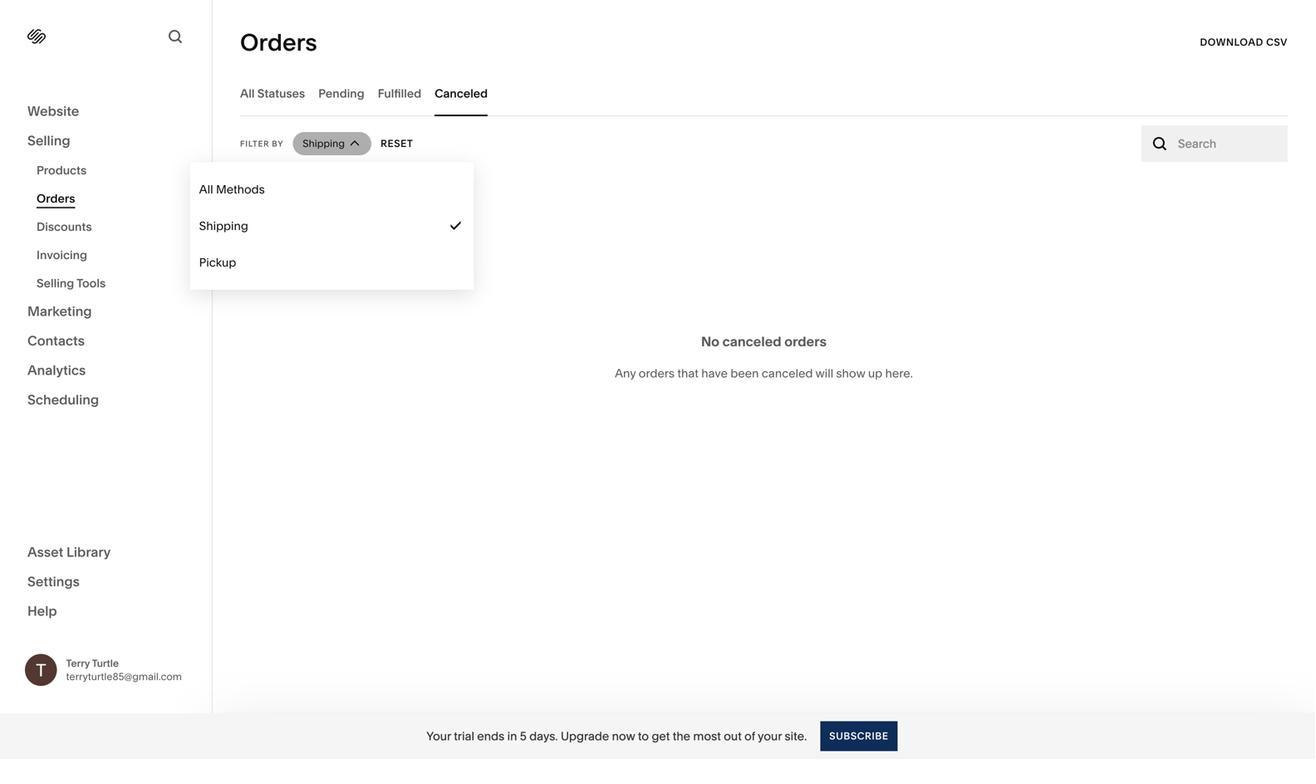 Task type: describe. For each thing, give the bounding box(es) containing it.
fulfilled button
[[378, 71, 421, 116]]

orders link
[[37, 184, 194, 213]]

have
[[702, 366, 728, 381]]

any orders that have been canceled will show up here.
[[615, 366, 913, 381]]

analytics
[[27, 362, 86, 379]]

1 vertical spatial canceled
[[762, 366, 813, 381]]

selling for selling tools
[[37, 276, 74, 290]]

orders inside 'link'
[[37, 192, 75, 206]]

settings
[[27, 574, 80, 590]]

been
[[731, 366, 759, 381]]

download csv button
[[1200, 27, 1288, 57]]

in
[[507, 730, 517, 744]]

any
[[615, 366, 636, 381]]

ends
[[477, 730, 505, 744]]

fulfilled
[[378, 86, 421, 101]]

canceled
[[435, 86, 488, 101]]

tab list containing all statuses
[[240, 71, 1288, 116]]

marketing link
[[27, 302, 184, 322]]

library
[[66, 544, 111, 560]]

upgrade
[[561, 730, 609, 744]]

out
[[724, 730, 742, 744]]

download
[[1200, 36, 1264, 48]]

get
[[652, 730, 670, 744]]

most
[[693, 730, 721, 744]]

terry turtle terryturtle85@gmail.com
[[66, 658, 182, 683]]

scheduling
[[27, 392, 99, 408]]

contacts link
[[27, 332, 184, 352]]

pickup
[[199, 256, 236, 270]]

0 vertical spatial shipping
[[303, 138, 345, 150]]

of
[[745, 730, 755, 744]]

0 vertical spatial canceled
[[723, 334, 782, 350]]

subscribe button
[[820, 722, 898, 752]]

days.
[[529, 730, 558, 744]]

5
[[520, 730, 527, 744]]

up
[[868, 366, 883, 381]]

website link
[[27, 102, 184, 122]]

asset library
[[27, 544, 111, 560]]

your
[[427, 730, 451, 744]]

1 vertical spatial orders
[[639, 366, 675, 381]]

now
[[612, 730, 635, 744]]

help link
[[27, 602, 57, 621]]

asset
[[27, 544, 63, 560]]

methods
[[216, 182, 265, 197]]

discounts
[[37, 220, 92, 234]]

scheduling link
[[27, 391, 184, 411]]

pending button
[[318, 71, 365, 116]]

selling tools link
[[37, 269, 194, 297]]

terry
[[66, 658, 90, 670]]

reset button
[[381, 129, 413, 159]]

the
[[673, 730, 691, 744]]

marketing
[[27, 303, 92, 320]]

products
[[37, 163, 87, 177]]

invoicing link
[[37, 241, 194, 269]]

subscribe
[[830, 730, 889, 742]]

pending
[[318, 86, 365, 101]]



Task type: locate. For each thing, give the bounding box(es) containing it.
orders
[[240, 28, 317, 57], [37, 192, 75, 206]]

selling for selling
[[27, 133, 70, 149]]

orders
[[785, 334, 827, 350], [639, 366, 675, 381]]

1 vertical spatial selling
[[37, 276, 74, 290]]

all left statuses
[[240, 86, 255, 101]]

download csv
[[1200, 36, 1288, 48]]

canceled left 'will'
[[762, 366, 813, 381]]

all for all statuses
[[240, 86, 255, 101]]

0 horizontal spatial all
[[199, 182, 213, 197]]

that
[[678, 366, 699, 381]]

asset library link
[[27, 543, 184, 563]]

by
[[272, 139, 284, 149]]

will
[[816, 366, 834, 381]]

all inside button
[[240, 86, 255, 101]]

here.
[[885, 366, 913, 381]]

selling up the marketing
[[37, 276, 74, 290]]

no
[[701, 334, 720, 350]]

all
[[240, 86, 255, 101], [199, 182, 213, 197]]

all statuses
[[240, 86, 305, 101]]

shipping right by
[[303, 138, 345, 150]]

selling tools
[[37, 276, 106, 290]]

no canceled orders
[[701, 334, 827, 350]]

discounts link
[[37, 213, 194, 241]]

help
[[27, 603, 57, 619]]

1 horizontal spatial all
[[240, 86, 255, 101]]

site.
[[785, 730, 807, 744]]

1 vertical spatial orders
[[37, 192, 75, 206]]

1 horizontal spatial orders
[[785, 334, 827, 350]]

turtle
[[92, 658, 119, 670]]

0 vertical spatial orders
[[240, 28, 317, 57]]

0 vertical spatial selling
[[27, 133, 70, 149]]

1 horizontal spatial orders
[[240, 28, 317, 57]]

orders up 'will'
[[785, 334, 827, 350]]

filter
[[240, 139, 269, 149]]

shipping
[[303, 138, 345, 150], [199, 219, 248, 233]]

all for all methods
[[199, 182, 213, 197]]

Search field
[[1178, 135, 1279, 153]]

orders up statuses
[[240, 28, 317, 57]]

0 horizontal spatial shipping
[[199, 219, 248, 233]]

canceled up been
[[723, 334, 782, 350]]

0 horizontal spatial orders
[[37, 192, 75, 206]]

reset
[[381, 138, 413, 150]]

terryturtle85@gmail.com
[[66, 671, 182, 683]]

your trial ends in 5 days. upgrade now to get the most out of your site.
[[427, 730, 807, 744]]

filter by
[[240, 139, 284, 149]]

statuses
[[257, 86, 305, 101]]

1 vertical spatial all
[[199, 182, 213, 197]]

invoicing
[[37, 248, 87, 262]]

all left methods
[[199, 182, 213, 197]]

selling inside 'link'
[[27, 133, 70, 149]]

all statuses button
[[240, 71, 305, 116]]

0 vertical spatial all
[[240, 86, 255, 101]]

canceled
[[723, 334, 782, 350], [762, 366, 813, 381]]

1 horizontal spatial shipping
[[303, 138, 345, 150]]

1 vertical spatial shipping
[[199, 219, 248, 233]]

settings link
[[27, 573, 184, 592]]

all methods
[[199, 182, 265, 197]]

to
[[638, 730, 649, 744]]

0 horizontal spatial orders
[[639, 366, 675, 381]]

shipping up pickup
[[199, 219, 248, 233]]

selling
[[27, 133, 70, 149], [37, 276, 74, 290]]

selling link
[[27, 132, 184, 151]]

your
[[758, 730, 782, 744]]

show
[[836, 366, 866, 381]]

orders right any
[[639, 366, 675, 381]]

tools
[[77, 276, 106, 290]]

contacts
[[27, 333, 85, 349]]

csv
[[1267, 36, 1288, 48]]

orders down products
[[37, 192, 75, 206]]

tab list
[[240, 71, 1288, 116]]

0 vertical spatial orders
[[785, 334, 827, 350]]

canceled button
[[435, 71, 488, 116]]

analytics link
[[27, 361, 184, 381]]

products link
[[37, 156, 194, 184]]

website
[[27, 103, 79, 119]]

trial
[[454, 730, 475, 744]]

selling down website
[[27, 133, 70, 149]]



Task type: vqa. For each thing, say whether or not it's contained in the screenshot.
Learn More LINK
no



